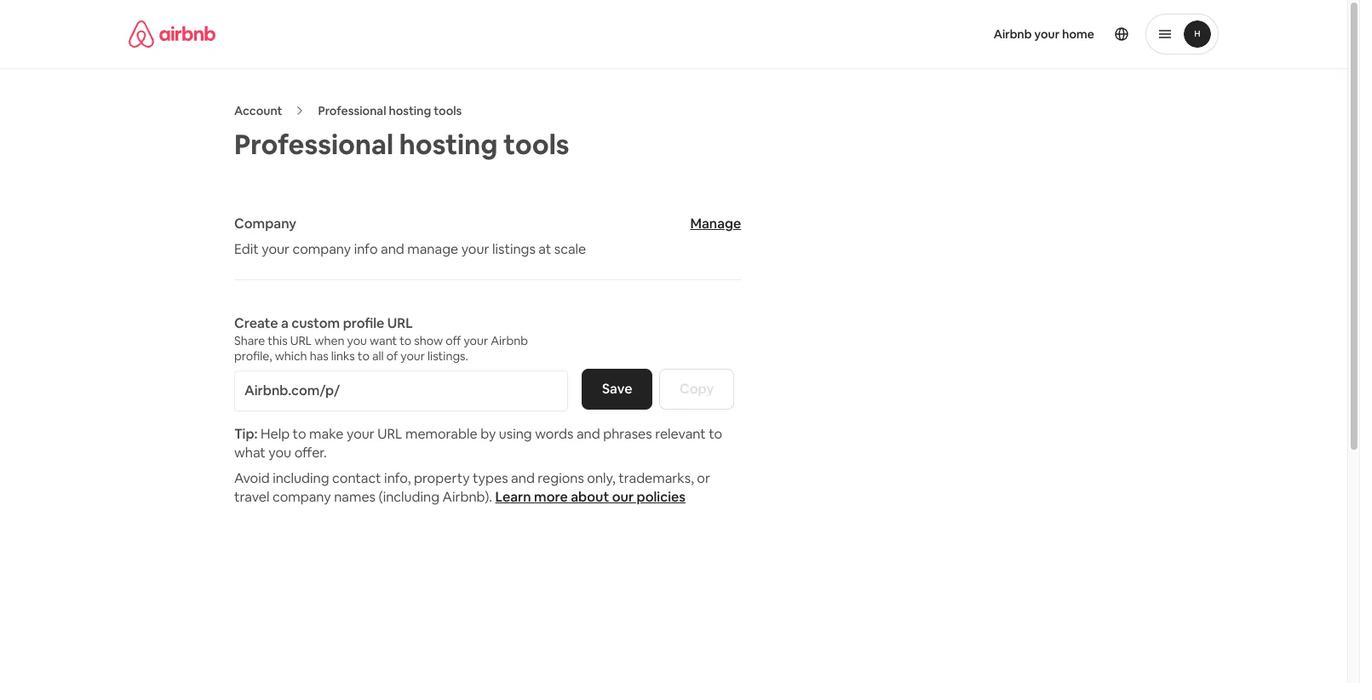 Task type: describe. For each thing, give the bounding box(es) containing it.
to right of
[[400, 333, 412, 349]]

this
[[268, 333, 288, 349]]

copy button
[[660, 369, 735, 410]]

what
[[234, 444, 266, 462]]

your left listings
[[462, 240, 490, 258]]

airbnb inside profile element
[[994, 26, 1032, 42]]

regions
[[538, 470, 584, 487]]

learn
[[496, 488, 531, 506]]

edit
[[234, 240, 259, 258]]

0 vertical spatial hosting
[[389, 103, 431, 118]]

airbnb your home
[[994, 26, 1095, 42]]

help to make your url memorable by using words and phrases relevant to what you offer.
[[234, 425, 723, 462]]

at
[[539, 240, 552, 258]]

using
[[499, 425, 532, 443]]

about
[[571, 488, 610, 506]]

0 vertical spatial company
[[293, 240, 351, 258]]

1 vertical spatial url
[[290, 333, 312, 349]]

a
[[281, 314, 289, 332]]

help
[[261, 425, 290, 443]]

relevant
[[655, 425, 706, 443]]

our
[[612, 488, 634, 506]]

your inside "help to make your url memorable by using words and phrases relevant to what you offer."
[[347, 425, 375, 443]]

listings.
[[428, 349, 468, 364]]

learn more about our policies link
[[496, 488, 686, 506]]

url for profile
[[388, 314, 413, 332]]

memorable
[[406, 425, 478, 443]]

listings
[[493, 240, 536, 258]]

airbnb.com/p/
[[245, 382, 340, 400]]

of
[[387, 349, 398, 364]]

trademarks,
[[619, 470, 694, 487]]

1 horizontal spatial tools
[[504, 127, 570, 162]]

info,
[[384, 470, 411, 487]]

has
[[310, 349, 329, 364]]

phrases
[[603, 425, 652, 443]]

your right off
[[464, 333, 488, 349]]

you inside "help to make your url memorable by using words and phrases relevant to what you offer."
[[269, 444, 292, 462]]

including
[[273, 470, 329, 487]]

by
[[481, 425, 496, 443]]

more
[[534, 488, 568, 506]]

your down 'company'
[[262, 240, 290, 258]]

your inside profile element
[[1035, 26, 1060, 42]]

scale
[[555, 240, 586, 258]]

url for your
[[378, 425, 403, 443]]

profile,
[[234, 349, 272, 364]]

make
[[309, 425, 344, 443]]

0 vertical spatial tools
[[434, 103, 462, 118]]

save
[[602, 380, 632, 398]]

to right relevant
[[709, 425, 723, 443]]

off
[[446, 333, 461, 349]]

account link
[[234, 103, 282, 118]]

names
[[334, 488, 376, 506]]

profile
[[343, 314, 385, 332]]

edit your company info and manage your listings at scale
[[234, 240, 586, 258]]



Task type: vqa. For each thing, say whether or not it's contained in the screenshot.
the what
yes



Task type: locate. For each thing, give the bounding box(es) containing it.
and up learn
[[511, 470, 535, 487]]

your
[[1035, 26, 1060, 42], [262, 240, 290, 258], [462, 240, 490, 258], [464, 333, 488, 349], [401, 349, 425, 364], [347, 425, 375, 443]]

you down help
[[269, 444, 292, 462]]

policies
[[637, 488, 686, 506]]

company
[[293, 240, 351, 258], [273, 488, 331, 506]]

0 vertical spatial you
[[347, 333, 367, 349]]

share
[[234, 333, 265, 349]]

to left 'all'
[[358, 349, 370, 364]]

2 vertical spatial and
[[511, 470, 535, 487]]

0 vertical spatial url
[[388, 314, 413, 332]]

words
[[535, 425, 574, 443]]

0 horizontal spatial and
[[381, 240, 405, 258]]

when
[[315, 333, 345, 349]]

types
[[473, 470, 508, 487]]

home
[[1063, 26, 1095, 42]]

1 vertical spatial airbnb
[[491, 333, 528, 349]]

account
[[234, 103, 282, 118]]

1 vertical spatial tools
[[504, 127, 570, 162]]

tools
[[434, 103, 462, 118], [504, 127, 570, 162]]

2 vertical spatial url
[[378, 425, 403, 443]]

avoid including contact info, property types and regions only, trademarks, or travel company names (including airbnb).
[[234, 470, 711, 506]]

0 vertical spatial professional
[[318, 103, 386, 118]]

you inside "create a custom profile url share this url when you want to show off your airbnb profile, which has links to all of your listings."
[[347, 333, 367, 349]]

0 vertical spatial professional hosting tools
[[318, 103, 462, 118]]

professional hosting tools
[[318, 103, 462, 118], [234, 127, 570, 162]]

0 horizontal spatial you
[[269, 444, 292, 462]]

you
[[347, 333, 367, 349], [269, 444, 292, 462]]

(including
[[379, 488, 440, 506]]

info
[[354, 240, 378, 258]]

url down custom at the top left of page
[[290, 333, 312, 349]]

and right info
[[381, 240, 405, 258]]

0 vertical spatial airbnb
[[994, 26, 1032, 42]]

url
[[388, 314, 413, 332], [290, 333, 312, 349], [378, 425, 403, 443]]

which
[[275, 349, 307, 364]]

hosting
[[389, 103, 431, 118], [399, 127, 498, 162]]

company left info
[[293, 240, 351, 258]]

and inside avoid including contact info, property types and regions only, trademarks, or travel company names (including airbnb).
[[511, 470, 535, 487]]

1 vertical spatial company
[[273, 488, 331, 506]]

airbnb right off
[[491, 333, 528, 349]]

1 vertical spatial professional hosting tools
[[234, 127, 570, 162]]

0 vertical spatial and
[[381, 240, 405, 258]]

airbnb).
[[443, 488, 493, 506]]

show
[[414, 333, 443, 349]]

your right of
[[401, 349, 425, 364]]

tip:
[[234, 425, 258, 443]]

and inside "help to make your url memorable by using words and phrases relevant to what you offer."
[[577, 425, 600, 443]]

you down profile
[[347, 333, 367, 349]]

company down including
[[273, 488, 331, 506]]

airbnb inside "create a custom profile url share this url when you want to show off your airbnb profile, which has links to all of your listings."
[[491, 333, 528, 349]]

airbnb left home
[[994, 26, 1032, 42]]

create a custom profile url share this url when you want to show off your airbnb profile, which has links to all of your listings.
[[234, 314, 528, 364]]

offer.
[[295, 444, 327, 462]]

travel
[[234, 488, 270, 506]]

to
[[400, 333, 412, 349], [358, 349, 370, 364], [293, 425, 306, 443], [709, 425, 723, 443]]

save button
[[582, 369, 653, 410]]

company inside avoid including contact info, property types and regions only, trademarks, or travel company names (including airbnb).
[[273, 488, 331, 506]]

want
[[370, 333, 397, 349]]

company
[[234, 215, 297, 233]]

1 vertical spatial and
[[577, 425, 600, 443]]

0 horizontal spatial airbnb
[[491, 333, 528, 349]]

1 horizontal spatial you
[[347, 333, 367, 349]]

professional
[[318, 103, 386, 118], [234, 127, 394, 162]]

2 horizontal spatial and
[[577, 425, 600, 443]]

and right words in the bottom of the page
[[577, 425, 600, 443]]

or
[[697, 470, 711, 487]]

all
[[372, 349, 384, 364]]

custom
[[292, 314, 340, 332]]

profile element
[[694, 0, 1219, 68]]

url up want
[[388, 314, 413, 332]]

only,
[[587, 470, 616, 487]]

1 horizontal spatial airbnb
[[994, 26, 1032, 42]]

url up "info," on the bottom left of page
[[378, 425, 403, 443]]

1 vertical spatial hosting
[[399, 127, 498, 162]]

links
[[331, 349, 355, 364]]

learn more about our policies
[[496, 488, 686, 506]]

contact
[[332, 470, 381, 487]]

manage
[[691, 215, 742, 233]]

1 vertical spatial you
[[269, 444, 292, 462]]

Create a custom profile URL text field
[[340, 372, 567, 411]]

your left home
[[1035, 26, 1060, 42]]

url inside "help to make your url memorable by using words and phrases relevant to what you offer."
[[378, 425, 403, 443]]

property
[[414, 470, 470, 487]]

avoid
[[234, 470, 270, 487]]

manage
[[408, 240, 459, 258]]

copy
[[680, 380, 714, 398]]

manage link
[[691, 215, 742, 233]]

0 horizontal spatial tools
[[434, 103, 462, 118]]

create
[[234, 314, 278, 332]]

to up 'offer.'
[[293, 425, 306, 443]]

airbnb your home link
[[984, 16, 1105, 52]]

airbnb
[[994, 26, 1032, 42], [491, 333, 528, 349]]

1 vertical spatial professional
[[234, 127, 394, 162]]

and
[[381, 240, 405, 258], [577, 425, 600, 443], [511, 470, 535, 487]]

your right make
[[347, 425, 375, 443]]

1 horizontal spatial and
[[511, 470, 535, 487]]



